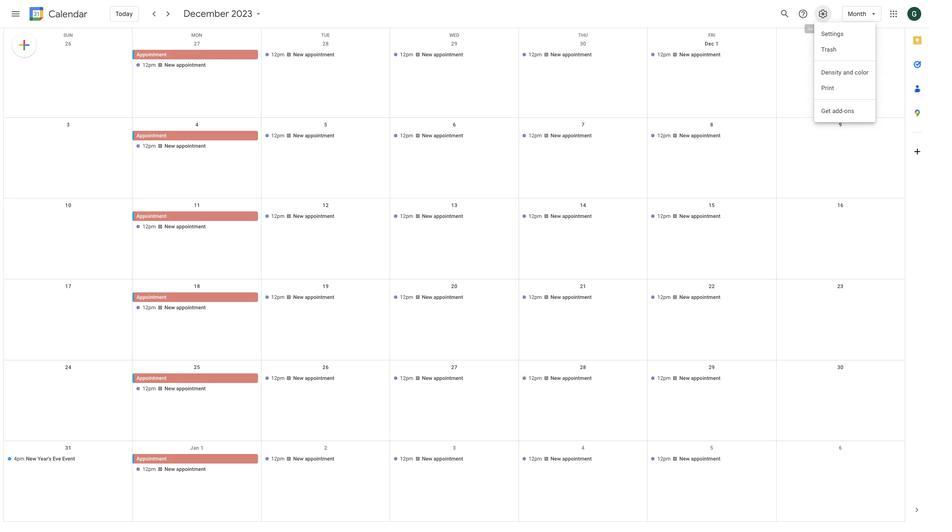 Task type: describe. For each thing, give the bounding box(es) containing it.
22
[[709, 283, 715, 289]]

19
[[323, 283, 329, 289]]

density and color
[[822, 69, 869, 76]]

13
[[452, 202, 458, 209]]

appointment button for jan 1
[[134, 454, 258, 464]]

today
[[116, 10, 133, 18]]

appointment for 4
[[137, 132, 167, 138]]

sat
[[837, 32, 846, 38]]

7
[[582, 122, 585, 128]]

jan
[[190, 445, 199, 451]]

menu
[[828, 26, 841, 32]]

appointment for jan 1
[[137, 456, 167, 462]]

main drawer image
[[10, 9, 21, 19]]

1 horizontal spatial 4
[[582, 445, 585, 451]]

month
[[848, 10, 867, 18]]

21
[[580, 283, 587, 289]]

17
[[65, 283, 71, 289]]

appointment button for 27
[[134, 50, 258, 59]]

thu
[[579, 32, 588, 38]]

row containing 26
[[4, 37, 905, 118]]

14
[[580, 202, 587, 209]]

31
[[65, 445, 71, 451]]

0 horizontal spatial 27
[[194, 41, 200, 47]]

settings for settings
[[822, 30, 844, 37]]

1 vertical spatial 29
[[709, 364, 715, 370]]

grid containing 26
[[3, 28, 905, 522]]

trash
[[822, 46, 837, 53]]

december
[[184, 8, 229, 20]]

4pm new year's eve event
[[14, 456, 75, 462]]

calendar
[[49, 8, 87, 20]]

row containing 10
[[4, 199, 905, 279]]

tue
[[321, 32, 330, 38]]

settings menu menu
[[815, 23, 876, 122]]

appointment for 11
[[137, 213, 167, 219]]

get add-ons
[[822, 107, 855, 114]]

23
[[838, 283, 844, 289]]

1 vertical spatial 6
[[840, 445, 843, 451]]

1 vertical spatial 5
[[711, 445, 714, 451]]

10
[[65, 202, 71, 209]]

row containing 3
[[4, 118, 905, 199]]

9
[[840, 122, 843, 128]]

16
[[838, 202, 844, 209]]

row containing 24
[[4, 360, 905, 441]]

appointment button for 18
[[134, 292, 258, 302]]

appointment for 25
[[137, 375, 167, 381]]

12
[[323, 202, 329, 209]]

wed
[[450, 32, 460, 38]]

1 horizontal spatial 26
[[323, 364, 329, 370]]

0 horizontal spatial 6
[[453, 122, 456, 128]]

dec 1
[[705, 41, 719, 47]]

year's
[[38, 456, 51, 462]]

density
[[822, 69, 842, 76]]

2
[[324, 445, 327, 451]]

sun
[[63, 32, 73, 38]]



Task type: vqa. For each thing, say whether or not it's contained in the screenshot.
Appointment button associated with 18
yes



Task type: locate. For each thing, give the bounding box(es) containing it.
1 vertical spatial 26
[[323, 364, 329, 370]]

and
[[844, 69, 854, 76]]

5 appointment button from the top
[[134, 373, 258, 383]]

1 vertical spatial 30
[[838, 364, 844, 370]]

4pm
[[14, 456, 24, 462]]

appointment
[[305, 52, 335, 58], [434, 52, 463, 58], [563, 52, 592, 58], [691, 52, 721, 58], [176, 62, 206, 68], [305, 132, 335, 138], [434, 132, 463, 138], [563, 132, 592, 138], [691, 132, 721, 138], [176, 143, 206, 149], [305, 213, 335, 219], [434, 213, 463, 219], [563, 213, 592, 219], [691, 213, 721, 219], [176, 224, 206, 230], [305, 294, 335, 300], [434, 294, 463, 300], [563, 294, 592, 300], [691, 294, 721, 300], [176, 305, 206, 311], [305, 375, 335, 381], [434, 375, 463, 381], [563, 375, 592, 381], [691, 375, 721, 381], [176, 385, 206, 392], [305, 456, 335, 462], [434, 456, 463, 462], [563, 456, 592, 462], [691, 456, 721, 462], [176, 466, 206, 472]]

3
[[67, 122, 70, 128], [453, 445, 456, 451]]

1 right 'jan'
[[201, 445, 204, 451]]

cell
[[4, 50, 133, 71], [133, 50, 262, 71], [777, 50, 905, 71], [4, 131, 133, 151], [133, 131, 262, 151], [777, 131, 905, 151], [4, 212, 133, 232], [133, 212, 262, 232], [777, 212, 905, 232], [4, 292, 133, 313], [133, 292, 262, 313], [777, 292, 905, 313], [4, 373, 133, 394], [133, 373, 262, 394], [777, 373, 905, 394], [133, 454, 262, 475], [777, 454, 905, 475]]

30
[[580, 41, 587, 47], [838, 364, 844, 370]]

appointment button
[[134, 50, 258, 59], [134, 131, 258, 140], [134, 212, 258, 221], [134, 292, 258, 302], [134, 373, 258, 383], [134, 454, 258, 464]]

6 appointment from the top
[[137, 456, 167, 462]]

add-
[[833, 107, 845, 114]]

11
[[194, 202, 200, 209]]

0 vertical spatial 5
[[324, 122, 327, 128]]

1 row from the top
[[4, 28, 905, 38]]

eve
[[53, 456, 61, 462]]

4 appointment button from the top
[[134, 292, 258, 302]]

0 vertical spatial 1
[[716, 41, 719, 47]]

0 vertical spatial 27
[[194, 41, 200, 47]]

get
[[822, 107, 831, 114]]

8
[[711, 122, 714, 128]]

calendar element
[[28, 5, 87, 24]]

6 appointment button from the top
[[134, 454, 258, 464]]

2023
[[231, 8, 252, 20]]

grid
[[3, 28, 905, 522]]

0 horizontal spatial 30
[[580, 41, 587, 47]]

appointment for 18
[[137, 294, 167, 300]]

calendar heading
[[47, 8, 87, 20]]

26
[[65, 41, 71, 47], [323, 364, 329, 370]]

0 horizontal spatial 4
[[196, 122, 199, 128]]

new
[[293, 52, 304, 58], [422, 52, 433, 58], [551, 52, 561, 58], [680, 52, 690, 58], [165, 62, 175, 68], [293, 132, 304, 138], [422, 132, 433, 138], [551, 132, 561, 138], [680, 132, 690, 138], [165, 143, 175, 149], [293, 213, 304, 219], [422, 213, 433, 219], [551, 213, 561, 219], [680, 213, 690, 219], [165, 224, 175, 230], [293, 294, 304, 300], [422, 294, 433, 300], [551, 294, 561, 300], [680, 294, 690, 300], [165, 305, 175, 311], [293, 375, 304, 381], [422, 375, 433, 381], [551, 375, 561, 381], [680, 375, 690, 381], [165, 385, 175, 392], [26, 456, 36, 462], [293, 456, 304, 462], [422, 456, 433, 462], [551, 456, 561, 462], [680, 456, 690, 462], [165, 466, 175, 472]]

0 vertical spatial 30
[[580, 41, 587, 47]]

december 2023 button
[[180, 8, 266, 20]]

dec
[[705, 41, 715, 47]]

4 appointment from the top
[[137, 294, 167, 300]]

fri
[[709, 32, 716, 38]]

appointment button for 4
[[134, 131, 258, 140]]

27
[[194, 41, 200, 47], [452, 364, 458, 370]]

tab list
[[906, 28, 930, 498]]

18
[[194, 283, 200, 289]]

5 appointment from the top
[[137, 375, 167, 381]]

1 vertical spatial 28
[[580, 364, 587, 370]]

15
[[709, 202, 715, 209]]

settings menu image
[[819, 9, 829, 19]]

4 row from the top
[[4, 199, 905, 279]]

mon
[[192, 32, 202, 38]]

1 horizontal spatial 5
[[711, 445, 714, 451]]

0 vertical spatial 3
[[67, 122, 70, 128]]

2 appointment button from the top
[[134, 131, 258, 140]]

settings down settings menu image
[[806, 26, 826, 32]]

1 for dec 1
[[716, 41, 719, 47]]

6
[[453, 122, 456, 128], [840, 445, 843, 451]]

settings menu
[[806, 26, 841, 32]]

1 horizontal spatial 28
[[580, 364, 587, 370]]

december 2023
[[184, 8, 252, 20]]

0 vertical spatial 4
[[196, 122, 199, 128]]

2 appointment from the top
[[137, 132, 167, 138]]

1 for jan 1
[[201, 445, 204, 451]]

0 vertical spatial 29
[[452, 41, 458, 47]]

28
[[323, 41, 329, 47], [580, 364, 587, 370]]

1 horizontal spatial 30
[[838, 364, 844, 370]]

2 row from the top
[[4, 37, 905, 118]]

1 vertical spatial 4
[[582, 445, 585, 451]]

today button
[[110, 3, 139, 24]]

print
[[822, 84, 835, 91]]

0 vertical spatial 26
[[65, 41, 71, 47]]

settings up the trash at top right
[[822, 30, 844, 37]]

1 vertical spatial 3
[[453, 445, 456, 451]]

1 right dec
[[716, 41, 719, 47]]

1 horizontal spatial 27
[[452, 364, 458, 370]]

row
[[4, 28, 905, 38], [4, 37, 905, 118], [4, 118, 905, 199], [4, 199, 905, 279], [4, 279, 905, 360], [4, 360, 905, 441], [4, 441, 905, 522]]

row containing 17
[[4, 279, 905, 360]]

1 horizontal spatial 6
[[840, 445, 843, 451]]

6 row from the top
[[4, 360, 905, 441]]

0 vertical spatial 28
[[323, 41, 329, 47]]

1 vertical spatial 1
[[201, 445, 204, 451]]

1
[[716, 41, 719, 47], [201, 445, 204, 451]]

3 appointment button from the top
[[134, 212, 258, 221]]

0 horizontal spatial 28
[[323, 41, 329, 47]]

row containing sun
[[4, 28, 905, 38]]

0 horizontal spatial 26
[[65, 41, 71, 47]]

settings inside the settings menu menu
[[822, 30, 844, 37]]

new appointment
[[293, 52, 335, 58], [422, 52, 463, 58], [551, 52, 592, 58], [680, 52, 721, 58], [165, 62, 206, 68], [293, 132, 335, 138], [422, 132, 463, 138], [551, 132, 592, 138], [680, 132, 721, 138], [165, 143, 206, 149], [293, 213, 335, 219], [422, 213, 463, 219], [551, 213, 592, 219], [680, 213, 721, 219], [165, 224, 206, 230], [293, 294, 335, 300], [422, 294, 463, 300], [551, 294, 592, 300], [680, 294, 721, 300], [165, 305, 206, 311], [293, 375, 335, 381], [422, 375, 463, 381], [551, 375, 592, 381], [680, 375, 721, 381], [165, 385, 206, 392], [293, 456, 335, 462], [422, 456, 463, 462], [551, 456, 592, 462], [680, 456, 721, 462], [165, 466, 206, 472]]

appointment button for 11
[[134, 212, 258, 221]]

1 appointment button from the top
[[134, 50, 258, 59]]

color
[[856, 69, 869, 76]]

12pm
[[271, 52, 285, 58], [400, 52, 414, 58], [529, 52, 542, 58], [658, 52, 671, 58], [143, 62, 156, 68], [271, 132, 285, 138], [400, 132, 414, 138], [529, 132, 542, 138], [658, 132, 671, 138], [143, 143, 156, 149], [271, 213, 285, 219], [400, 213, 414, 219], [529, 213, 542, 219], [658, 213, 671, 219], [143, 224, 156, 230], [271, 294, 285, 300], [400, 294, 414, 300], [529, 294, 542, 300], [658, 294, 671, 300], [143, 305, 156, 311], [271, 375, 285, 381], [400, 375, 414, 381], [529, 375, 542, 381], [658, 375, 671, 381], [143, 385, 156, 392], [271, 456, 285, 462], [400, 456, 414, 462], [529, 456, 542, 462], [658, 456, 671, 462], [143, 466, 156, 472]]

1 vertical spatial 27
[[452, 364, 458, 370]]

5
[[324, 122, 327, 128], [711, 445, 714, 451]]

appointment
[[137, 52, 167, 58], [137, 132, 167, 138], [137, 213, 167, 219], [137, 294, 167, 300], [137, 375, 167, 381], [137, 456, 167, 462]]

5 row from the top
[[4, 279, 905, 360]]

appointment button for 25
[[134, 373, 258, 383]]

0 horizontal spatial 29
[[452, 41, 458, 47]]

29
[[452, 41, 458, 47], [709, 364, 715, 370]]

row containing 31
[[4, 441, 905, 522]]

0 horizontal spatial 1
[[201, 445, 204, 451]]

20
[[452, 283, 458, 289]]

settings
[[806, 26, 826, 32], [822, 30, 844, 37]]

0 horizontal spatial 3
[[67, 122, 70, 128]]

4
[[196, 122, 199, 128], [582, 445, 585, 451]]

1 horizontal spatial 3
[[453, 445, 456, 451]]

1 appointment from the top
[[137, 52, 167, 58]]

3 row from the top
[[4, 118, 905, 199]]

0 horizontal spatial 5
[[324, 122, 327, 128]]

7 row from the top
[[4, 441, 905, 522]]

1 horizontal spatial 1
[[716, 41, 719, 47]]

ons
[[845, 107, 855, 114]]

25
[[194, 364, 200, 370]]

1 horizontal spatial 29
[[709, 364, 715, 370]]

month button
[[843, 3, 882, 24]]

event
[[62, 456, 75, 462]]

appointment for 27
[[137, 52, 167, 58]]

0 vertical spatial 6
[[453, 122, 456, 128]]

24
[[65, 364, 71, 370]]

3 appointment from the top
[[137, 213, 167, 219]]

settings for settings menu
[[806, 26, 826, 32]]

jan 1
[[190, 445, 204, 451]]



